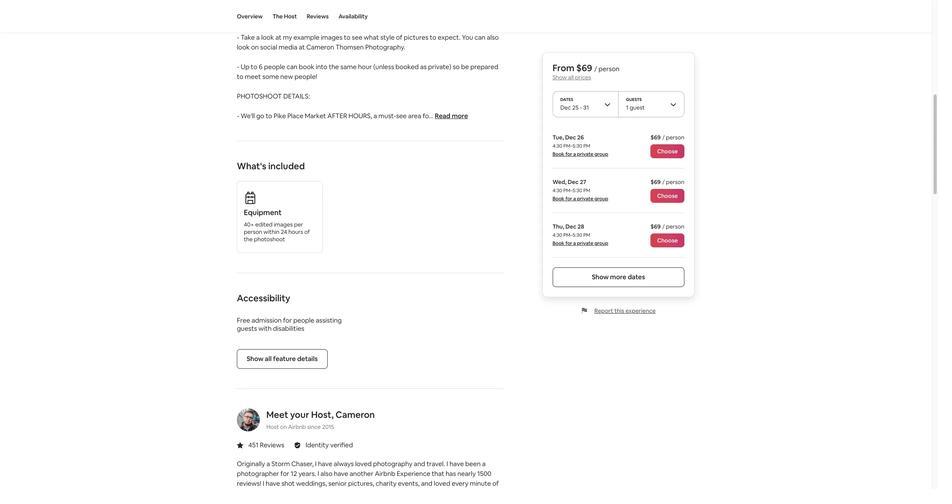 Task type: locate. For each thing, give the bounding box(es) containing it.
2 vertical spatial private
[[577, 240, 593, 247]]

4:30 inside the wed, dec 27 4:30 pm–5:30 pm book for a private group
[[553, 187, 562, 194]]

thu, dec 28 4:30 pm–5:30 pm book for a private group
[[553, 223, 608, 247]]

i up moved at the left bottom of page
[[263, 480, 264, 488]]

to down the weddings,
[[318, 489, 325, 489]]

been up nearly
[[465, 460, 481, 469]]

- inside - take a look at my example images to see what style of pictures to expect. you can also look on social media at cameron thomsen photography.
[[237, 33, 239, 42]]

overview button
[[237, 0, 263, 33]]

0 horizontal spatial of
[[304, 228, 310, 236]]

images left 'per'
[[274, 221, 293, 228]]

group inside the wed, dec 27 4:30 pm–5:30 pm book for a private group
[[595, 196, 608, 202]]

-
[[237, 33, 239, 42], [237, 63, 239, 71], [580, 104, 582, 111], [237, 112, 239, 120]]

1 4:30 from the top
[[553, 143, 562, 149]]

1 vertical spatial of
[[304, 228, 310, 236]]

choose link for wed, dec 27
[[651, 189, 685, 203]]

1 vertical spatial pm–5:30
[[563, 187, 582, 194]]

2 $69 / person from the top
[[651, 178, 685, 186]]

equipment
[[244, 208, 282, 217]]

0 vertical spatial of
[[396, 33, 402, 42]]

0 horizontal spatial the
[[244, 236, 253, 243]]

3 $69 / person from the top
[[651, 223, 685, 230]]

2 book from the top
[[553, 196, 565, 202]]

dec left 27
[[568, 178, 579, 186]]

cameron right the host,
[[336, 409, 375, 421]]

be
[[461, 63, 469, 71]]

at down example
[[299, 43, 305, 52]]

0 vertical spatial on
[[251, 43, 259, 52]]

and
[[414, 460, 425, 469], [421, 480, 432, 488], [371, 489, 382, 489]]

book down the tue,
[[553, 151, 565, 158]]

on down meet
[[280, 424, 287, 431]]

host down meet
[[266, 424, 279, 431]]

pm–5:30 for 28
[[563, 232, 582, 239]]

on down take at the left top of the page
[[251, 43, 259, 52]]

wed,
[[553, 178, 567, 186]]

from
[[269, 489, 284, 489]]

private down 27
[[577, 196, 593, 202]]

airbnb
[[288, 424, 306, 431], [375, 470, 395, 478]]

0 horizontal spatial can
[[287, 63, 297, 71]]

more
[[452, 112, 468, 120], [610, 273, 627, 282]]

since
[[307, 424, 321, 431]]

book inside the wed, dec 27 4:30 pm–5:30 pm book for a private group
[[553, 196, 565, 202]]

with
[[259, 324, 272, 333]]

1 vertical spatial see
[[396, 112, 407, 120]]

1 vertical spatial more
[[610, 273, 627, 282]]

0 horizontal spatial 2015
[[322, 424, 334, 431]]

1 horizontal spatial more
[[610, 273, 627, 282]]

3 choose from the top
[[657, 237, 678, 244]]

0 vertical spatial cameron
[[306, 43, 334, 52]]

weddings,
[[296, 480, 327, 488]]

0 vertical spatial pm
[[583, 143, 590, 149]]

been down the events,
[[399, 489, 415, 489]]

3 private from the top
[[577, 240, 593, 247]]

group for 28
[[595, 240, 608, 247]]

cameron down example
[[306, 43, 334, 52]]

2 vertical spatial pm–5:30
[[563, 232, 582, 239]]

shot
[[281, 480, 295, 488]]

events,
[[398, 480, 420, 488]]

show left prices
[[553, 74, 567, 81]]

also right you
[[487, 33, 499, 42]]

1 choose from the top
[[657, 148, 678, 155]]

all left feature
[[265, 355, 272, 363]]

pm down 28
[[583, 232, 590, 239]]

on inside meet your host, cameron host on airbnb since 2015
[[280, 424, 287, 431]]

book for a private group link down 28
[[553, 240, 608, 247]]

dec for wed,
[[568, 178, 579, 186]]

$69 / person
[[651, 134, 685, 141], [651, 178, 685, 186], [651, 223, 685, 230]]

1 horizontal spatial also
[[487, 33, 499, 42]]

0 horizontal spatial images
[[274, 221, 293, 228]]

1 horizontal spatial host
[[284, 13, 297, 20]]

1 vertical spatial images
[[274, 221, 293, 228]]

your
[[290, 409, 309, 421]]

loved up another on the bottom of the page
[[355, 460, 372, 469]]

experience
[[397, 470, 430, 478]]

people up 'some'
[[264, 63, 285, 71]]

of right style
[[396, 33, 402, 42]]

4:30 for thu,
[[553, 232, 562, 239]]

1 vertical spatial private
[[577, 196, 593, 202]]

for inside free admission for people assisting guests with disabilities
[[283, 316, 292, 325]]

1 vertical spatial cameron
[[336, 409, 375, 421]]

pm–5:30 for 26
[[563, 143, 582, 149]]

can right you
[[475, 33, 486, 42]]

more left dates
[[610, 273, 627, 282]]

pm for 27
[[583, 187, 590, 194]]

report this experience
[[595, 307, 656, 315]]

cameron inside - take a look at my example images to see what style of pictures to expect. you can also look on social media at cameron thomsen photography.
[[306, 43, 334, 52]]

book down wed,
[[553, 196, 565, 202]]

1 horizontal spatial been
[[465, 460, 481, 469]]

have down charity in the left of the page
[[384, 489, 398, 489]]

0 vertical spatial 2015
[[322, 424, 334, 431]]

edited
[[255, 221, 273, 228]]

private down 28
[[577, 240, 593, 247]]

choose
[[657, 148, 678, 155], [657, 192, 678, 200], [657, 237, 678, 244]]

wed, dec 27 4:30 pm–5:30 pm book for a private group
[[553, 178, 608, 202]]

look
[[261, 33, 274, 42], [237, 43, 250, 52]]

dates dec 25 - 31
[[560, 97, 589, 111]]

all
[[568, 74, 574, 81], [265, 355, 272, 363]]

photoshoot
[[237, 92, 282, 101]]

2015 down pictures,
[[355, 489, 369, 489]]

- left 31
[[580, 104, 582, 111]]

for for thu,
[[566, 240, 572, 247]]

for
[[566, 151, 572, 158], [566, 196, 572, 202], [566, 240, 572, 247], [283, 316, 292, 325], [281, 470, 289, 478]]

dec inside "dates dec 25 - 31"
[[560, 104, 571, 111]]

of inside - take a look at my example images to see what style of pictures to expect. you can also look on social media at cameron thomsen photography.
[[396, 33, 402, 42]]

the down the 40+
[[244, 236, 253, 243]]

/
[[594, 65, 597, 73], [663, 134, 665, 141], [663, 178, 665, 186], [663, 223, 665, 230]]

book inside thu, dec 28 4:30 pm–5:30 pm book for a private group
[[553, 240, 565, 247]]

0 vertical spatial choose link
[[651, 144, 685, 158]]

you
[[262, 13, 276, 22]]

451 reviews
[[248, 441, 284, 450]]

a inside tue, dec 26 4:30 pm–5:30 pm book for a private group
[[573, 151, 576, 158]]

all left prices
[[568, 74, 574, 81]]

- for - we'll go to pike place market after hours, a must-see area fo…
[[237, 112, 239, 120]]

book for a private group link down 26
[[553, 151, 608, 158]]

1 vertical spatial airbnb
[[375, 470, 395, 478]]

charity
[[376, 480, 397, 488]]

0 vertical spatial book
[[553, 151, 565, 158]]

identity
[[306, 441, 329, 450]]

1 vertical spatial host
[[266, 424, 279, 431]]

- left up
[[237, 63, 239, 71]]

2 pm from the top
[[583, 187, 590, 194]]

pm–5:30 down 28
[[563, 232, 582, 239]]

pm inside thu, dec 28 4:30 pm–5:30 pm book for a private group
[[583, 232, 590, 239]]

/ for 28
[[663, 223, 665, 230]]

0 horizontal spatial see
[[352, 33, 362, 42]]

show for show all feature details
[[247, 355, 264, 363]]

1 vertical spatial loved
[[434, 480, 450, 488]]

1 vertical spatial the
[[244, 236, 253, 243]]

airbnb down your
[[288, 424, 306, 431]]

1 vertical spatial $69 / person
[[651, 178, 685, 186]]

pm–5:30 down 27
[[563, 187, 582, 194]]

group inside tue, dec 26 4:30 pm–5:30 pm book for a private group
[[595, 151, 608, 158]]

storm
[[272, 460, 290, 469]]

- inside - up to 6 people can book into the same hour (unless booked as private) so be prepared to meet some new people!
[[237, 63, 239, 71]]

feature
[[273, 355, 296, 363]]

also inside - take a look at my example images to see what style of pictures to expect. you can also look on social media at cameron thomsen photography.
[[487, 33, 499, 42]]

0 vertical spatial look
[[261, 33, 274, 42]]

2 horizontal spatial of
[[493, 480, 499, 488]]

free admission for people assisting guests with disabilities
[[237, 316, 342, 333]]

3 book for a private group link from the top
[[553, 240, 608, 247]]

pm–5:30 inside the wed, dec 27 4:30 pm–5:30 pm book for a private group
[[563, 187, 582, 194]]

airbnb up charity in the left of the page
[[375, 470, 395, 478]]

2 vertical spatial book
[[553, 240, 565, 247]]

2 private from the top
[[577, 196, 593, 202]]

1 vertical spatial and
[[421, 480, 432, 488]]

0 vertical spatial $69 / person
[[651, 134, 685, 141]]

0 vertical spatial also
[[487, 33, 499, 42]]

0 vertical spatial airbnb
[[288, 424, 306, 431]]

2 vertical spatial book for a private group link
[[553, 240, 608, 247]]

show inside from $69 / person show all prices
[[553, 74, 567, 81]]

person for 26
[[666, 134, 685, 141]]

reviews right 451
[[260, 441, 284, 450]]

the
[[329, 63, 339, 71], [244, 236, 253, 243]]

1 vertical spatial book for a private group link
[[553, 196, 608, 202]]

pm–5:30 inside thu, dec 28 4:30 pm–5:30 pm book for a private group
[[563, 232, 582, 239]]

2 book for a private group link from the top
[[553, 196, 608, 202]]

person inside from $69 / person show all prices
[[599, 65, 620, 73]]

to
[[344, 33, 351, 42], [430, 33, 436, 42], [251, 63, 257, 71], [237, 72, 243, 81], [266, 112, 272, 120], [318, 489, 325, 489]]

0 vertical spatial show
[[553, 74, 567, 81]]

2 4:30 from the top
[[553, 187, 562, 194]]

a inside thu, dec 28 4:30 pm–5:30 pm book for a private group
[[573, 240, 576, 247]]

12
[[291, 470, 297, 478]]

same
[[340, 63, 357, 71]]

1 pm–5:30 from the top
[[563, 143, 582, 149]]

look up social
[[261, 33, 274, 42]]

dec left 26
[[565, 134, 576, 141]]

reviews up example
[[307, 13, 329, 20]]

more for show
[[610, 273, 627, 282]]

1 horizontal spatial people
[[293, 316, 314, 325]]

private inside tue, dec 26 4:30 pm–5:30 pm book for a private group
[[577, 151, 593, 158]]

person inside the equipment 40+ edited images per person within 24 hours of the photoshoot
[[244, 228, 262, 236]]

0 vertical spatial more
[[452, 112, 468, 120]]

0 vertical spatial been
[[465, 460, 481, 469]]

originally
[[237, 460, 265, 469]]

dec inside thu, dec 28 4:30 pm–5:30 pm book for a private group
[[566, 223, 576, 230]]

1 group from the top
[[595, 151, 608, 158]]

0 vertical spatial people
[[264, 63, 285, 71]]

book for a private group link for 27
[[553, 196, 608, 202]]

the right into
[[329, 63, 339, 71]]

pm down 27
[[583, 187, 590, 194]]

dec inside the wed, dec 27 4:30 pm–5:30 pm book for a private group
[[568, 178, 579, 186]]

4:30 inside tue, dec 26 4:30 pm–5:30 pm book for a private group
[[553, 143, 562, 149]]

1 horizontal spatial show
[[553, 74, 567, 81]]

private inside thu, dec 28 4:30 pm–5:30 pm book for a private group
[[577, 240, 593, 247]]

1 $69 / person from the top
[[651, 134, 685, 141]]

see left area
[[396, 112, 407, 120]]

0 vertical spatial private
[[577, 151, 593, 158]]

of
[[396, 33, 402, 42], [304, 228, 310, 236], [493, 480, 499, 488]]

2 group from the top
[[595, 196, 608, 202]]

1 book for a private group link from the top
[[553, 151, 608, 158]]

per
[[294, 221, 303, 228]]

2 horizontal spatial show
[[592, 273, 609, 282]]

prices
[[575, 74, 591, 81]]

1 vertical spatial group
[[595, 196, 608, 202]]

learn more about the host, cameron. image
[[237, 409, 260, 432], [237, 409, 260, 432]]

and up the permanent
[[421, 480, 432, 488]]

0 vertical spatial images
[[321, 33, 343, 42]]

always
[[334, 460, 354, 469]]

person for 28
[[666, 223, 685, 230]]

book inside tue, dec 26 4:30 pm–5:30 pm book for a private group
[[553, 151, 565, 158]]

2 vertical spatial group
[[595, 240, 608, 247]]

dec inside tue, dec 26 4:30 pm–5:30 pm book for a private group
[[565, 134, 576, 141]]

1 vertical spatial on
[[280, 424, 287, 431]]

2 vertical spatial show
[[247, 355, 264, 363]]

to left 6
[[251, 63, 257, 71]]

thu,
[[553, 223, 564, 230]]

0 vertical spatial pm–5:30
[[563, 143, 582, 149]]

for inside the wed, dec 27 4:30 pm–5:30 pm book for a private group
[[566, 196, 572, 202]]

0 vertical spatial at
[[275, 33, 282, 42]]

cameron inside meet your host, cameron host on airbnb since 2015
[[336, 409, 375, 421]]

can up new
[[287, 63, 297, 71]]

images inside - take a look at my example images to see what style of pictures to expect. you can also look on social media at cameron thomsen photography.
[[321, 33, 343, 42]]

i
[[315, 460, 317, 469], [447, 460, 448, 469], [318, 470, 319, 478], [263, 480, 264, 488], [244, 489, 246, 489]]

0 vertical spatial reviews
[[307, 13, 329, 20]]

more inside button
[[452, 112, 468, 120]]

what's
[[237, 160, 266, 172]]

for inside thu, dec 28 4:30 pm–5:30 pm book for a private group
[[566, 240, 572, 247]]

0 horizontal spatial more
[[452, 112, 468, 120]]

1 vertical spatial 4:30
[[553, 187, 562, 194]]

1 horizontal spatial the
[[329, 63, 339, 71]]

2 vertical spatial choose link
[[651, 234, 685, 248]]

1 private from the top
[[577, 151, 593, 158]]

0 horizontal spatial all
[[265, 355, 272, 363]]

cameron
[[306, 43, 334, 52], [336, 409, 375, 421]]

my
[[283, 33, 292, 42]]

1 pm from the top
[[583, 143, 590, 149]]

into
[[316, 63, 327, 71]]

1 horizontal spatial cameron
[[336, 409, 375, 421]]

1 vertical spatial people
[[293, 316, 314, 325]]

0 horizontal spatial also
[[321, 470, 333, 478]]

more right read
[[452, 112, 468, 120]]

2 vertical spatial pm
[[583, 232, 590, 239]]

3 pm from the top
[[583, 232, 590, 239]]

person
[[599, 65, 620, 73], [666, 134, 685, 141], [666, 178, 685, 186], [666, 223, 685, 230], [244, 228, 262, 236]]

permanent
[[421, 489, 455, 489]]

1 horizontal spatial 2015
[[355, 489, 369, 489]]

book for a private group link down 27
[[553, 196, 608, 202]]

4:30 down the tue,
[[553, 143, 562, 149]]

0 horizontal spatial look
[[237, 43, 250, 52]]

show inside 'button'
[[247, 355, 264, 363]]

dec left 28
[[566, 223, 576, 230]]

of up the "since!"
[[493, 480, 499, 488]]

- for - take a look at my example images to see what style of pictures to expect. you can also look on social media at cameron thomsen photography.
[[237, 33, 239, 42]]

assisting
[[316, 316, 342, 325]]

from $69 / person show all prices
[[553, 62, 620, 81]]

1 vertical spatial also
[[321, 470, 333, 478]]

pm–5:30 inside tue, dec 26 4:30 pm–5:30 pm book for a private group
[[563, 143, 582, 149]]

0 horizontal spatial show
[[247, 355, 264, 363]]

airbnb inside meet your host, cameron host on airbnb since 2015
[[288, 424, 306, 431]]

book
[[553, 151, 565, 158], [553, 196, 565, 202], [553, 240, 565, 247]]

look down take at the left top of the page
[[237, 43, 250, 52]]

show
[[553, 74, 567, 81], [592, 273, 609, 282], [247, 355, 264, 363]]

4:30 down wed,
[[553, 187, 562, 194]]

2 pm–5:30 from the top
[[563, 187, 582, 194]]

of inside originally a storm chaser, i have always loved photography and travel. i have been a photographer for 12 years. i also have another airbnb experience that has nearly 1500 reviews! i have shot weddings, senior pictures, charity events, and loved every minute of it! i moved from minnesota to seattle in 2015 and have been a permanent tourist since!
[[493, 480, 499, 488]]

pm–5:30 for 27
[[563, 187, 582, 194]]

4:30 for wed,
[[553, 187, 562, 194]]

0 vertical spatial see
[[352, 33, 362, 42]]

- left 'we'll'
[[237, 112, 239, 120]]

images up thomsen
[[321, 33, 343, 42]]

4:30 down the 'thu,'
[[553, 232, 562, 239]]

group inside thu, dec 28 4:30 pm–5:30 pm book for a private group
[[595, 240, 608, 247]]

private inside the wed, dec 27 4:30 pm–5:30 pm book for a private group
[[577, 196, 593, 202]]

host right the "the"
[[284, 13, 297, 20]]

2 choose from the top
[[657, 192, 678, 200]]

what
[[364, 33, 379, 42]]

3 book from the top
[[553, 240, 565, 247]]

0 horizontal spatial host
[[266, 424, 279, 431]]

some
[[262, 72, 279, 81]]

2015 inside originally a storm chaser, i have always loved photography and travel. i have been a photographer for 12 years. i also have another airbnb experience that has nearly 1500 reviews! i have shot weddings, senior pictures, charity events, and loved every minute of it! i moved from minnesota to seattle in 2015 and have been a permanent tourist since!
[[355, 489, 369, 489]]

1 choose link from the top
[[651, 144, 685, 158]]

all inside 'button'
[[265, 355, 272, 363]]

0 vertical spatial host
[[284, 13, 297, 20]]

dec for thu,
[[566, 223, 576, 230]]

of right 'per'
[[304, 228, 310, 236]]

1 vertical spatial choose link
[[651, 189, 685, 203]]

also inside originally a storm chaser, i have always loved photography and travel. i have been a photographer for 12 years. i also have another airbnb experience that has nearly 1500 reviews! i have shot weddings, senior pictures, charity events, and loved every minute of it! i moved from minnesota to seattle in 2015 and have been a permanent tourist since!
[[321, 470, 333, 478]]

for inside tue, dec 26 4:30 pm–5:30 pm book for a private group
[[566, 151, 572, 158]]

loved up the permanent
[[434, 480, 450, 488]]

availability
[[339, 13, 368, 20]]

3 group from the top
[[595, 240, 608, 247]]

and up experience
[[414, 460, 425, 469]]

people left assisting
[[293, 316, 314, 325]]

1 vertical spatial pm
[[583, 187, 590, 194]]

airbnb inside originally a storm chaser, i have always loved photography and travel. i have been a photographer for 12 years. i also have another airbnb experience that has nearly 1500 reviews! i have shot weddings, senior pictures, charity events, and loved every minute of it! i moved from minnesota to seattle in 2015 and have been a permanent tourist since!
[[375, 470, 395, 478]]

3 choose link from the top
[[651, 234, 685, 248]]

1 book from the top
[[553, 151, 565, 158]]

2 vertical spatial $69 / person
[[651, 223, 685, 230]]

nearly
[[458, 470, 476, 478]]

book down the 'thu,'
[[553, 240, 565, 247]]

pm inside tue, dec 26 4:30 pm–5:30 pm book for a private group
[[583, 143, 590, 149]]

read more
[[435, 112, 468, 120]]

1 horizontal spatial all
[[568, 74, 574, 81]]

0 vertical spatial book for a private group link
[[553, 151, 608, 158]]

at
[[275, 33, 282, 42], [299, 43, 305, 52]]

2 vertical spatial 4:30
[[553, 232, 562, 239]]

for for tue,
[[566, 151, 572, 158]]

host inside meet your host, cameron host on airbnb since 2015
[[266, 424, 279, 431]]

0 vertical spatial choose
[[657, 148, 678, 155]]

2015 down the host,
[[322, 424, 334, 431]]

0 vertical spatial all
[[568, 74, 574, 81]]

another
[[350, 470, 373, 478]]

0 horizontal spatial cameron
[[306, 43, 334, 52]]

2 choose link from the top
[[651, 189, 685, 203]]

more for read
[[452, 112, 468, 120]]

and down charity in the left of the page
[[371, 489, 382, 489]]

0 vertical spatial can
[[475, 33, 486, 42]]

0 vertical spatial 4:30
[[553, 143, 562, 149]]

- left take at the left top of the page
[[237, 33, 239, 42]]

availability button
[[339, 0, 368, 33]]

0 vertical spatial loved
[[355, 460, 372, 469]]

reviews
[[307, 13, 329, 20], [260, 441, 284, 450]]

show up report in the bottom of the page
[[592, 273, 609, 282]]

$69 / person for 28
[[651, 223, 685, 230]]

see up thomsen
[[352, 33, 362, 42]]

book for a private group link for 26
[[553, 151, 608, 158]]

4:30 inside thu, dec 28 4:30 pm–5:30 pm book for a private group
[[553, 232, 562, 239]]

pm–5:30 down 26
[[563, 143, 582, 149]]

originally a storm chaser, i have always loved photography and travel. i have been a photographer for 12 years. i also have another airbnb experience that has nearly 1500 reviews! i have shot weddings, senior pictures, charity events, and loved every minute of it! i moved from minnesota to seattle in 2015 and have been a permanent tourist since!
[[237, 460, 499, 489]]

/ for 26
[[663, 134, 665, 141]]

pm down 26
[[583, 143, 590, 149]]

chaser,
[[291, 460, 314, 469]]

area
[[408, 112, 421, 120]]

on
[[251, 43, 259, 52], [280, 424, 287, 431]]

at left my
[[275, 33, 282, 42]]

1 horizontal spatial airbnb
[[375, 470, 395, 478]]

accessibility
[[237, 293, 290, 304]]

0 horizontal spatial at
[[275, 33, 282, 42]]

verified
[[330, 441, 353, 450]]

1 horizontal spatial on
[[280, 424, 287, 431]]

dec down dates
[[560, 104, 571, 111]]

show left feature
[[247, 355, 264, 363]]

1 vertical spatial at
[[299, 43, 305, 52]]

0 vertical spatial the
[[329, 63, 339, 71]]

3 pm–5:30 from the top
[[563, 232, 582, 239]]

book for tue,
[[553, 151, 565, 158]]

1 vertical spatial choose
[[657, 192, 678, 200]]

1 horizontal spatial can
[[475, 33, 486, 42]]

0 horizontal spatial people
[[264, 63, 285, 71]]

3 4:30 from the top
[[553, 232, 562, 239]]

pm inside the wed, dec 27 4:30 pm–5:30 pm book for a private group
[[583, 187, 590, 194]]

of inside the equipment 40+ edited images per person within 24 hours of the photoshoot
[[304, 228, 310, 236]]

private down 26
[[577, 151, 593, 158]]

a
[[256, 33, 260, 42], [374, 112, 377, 120], [573, 151, 576, 158], [573, 196, 576, 202], [573, 240, 576, 247], [267, 460, 270, 469], [482, 460, 486, 469], [416, 489, 420, 489]]

1 vertical spatial reviews
[[260, 441, 284, 450]]

hour
[[358, 63, 372, 71]]

also up the senior
[[321, 470, 333, 478]]

people inside free admission for people assisting guests with disabilities
[[293, 316, 314, 325]]



Task type: describe. For each thing, give the bounding box(es) containing it.
$69 for tue, dec 26
[[651, 134, 661, 141]]

$69 inside from $69 / person show all prices
[[576, 62, 592, 74]]

before you book:
[[237, 13, 297, 22]]

senior
[[328, 480, 347, 488]]

to up thomsen
[[344, 33, 351, 42]]

1
[[626, 104, 629, 111]]

pm for 28
[[583, 232, 590, 239]]

can inside - take a look at my example images to see what style of pictures to expect. you can also look on social media at cameron thomsen photography.
[[475, 33, 486, 42]]

can inside - up to 6 people can book into the same hour (unless booked as private) so be prepared to meet some new people!
[[287, 63, 297, 71]]

photoshoot details:
[[237, 92, 310, 101]]

we'll
[[241, 112, 255, 120]]

have left always
[[318, 460, 332, 469]]

for inside originally a storm chaser, i have always loved photography and travel. i have been a photographer for 12 years. i also have another airbnb experience that has nearly 1500 reviews! i have shot weddings, senior pictures, charity events, and loved every minute of it! i moved from minnesota to seattle in 2015 and have been a permanent tourist since!
[[281, 470, 289, 478]]

0 horizontal spatial reviews
[[260, 441, 284, 450]]

have down always
[[334, 470, 348, 478]]

26
[[577, 134, 584, 141]]

i right it!
[[244, 489, 246, 489]]

years.
[[299, 470, 316, 478]]

private)
[[428, 63, 451, 71]]

meet your host, cameron host on airbnb since 2015
[[266, 409, 375, 431]]

all inside from $69 / person show all prices
[[568, 74, 574, 81]]

media
[[279, 43, 297, 52]]

photography
[[373, 460, 413, 469]]

market
[[305, 112, 326, 120]]

24
[[281, 228, 287, 236]]

photoshoot
[[254, 236, 285, 243]]

book for a private group link for 28
[[553, 240, 608, 247]]

book for wed,
[[553, 196, 565, 202]]

private for tue, dec 26
[[577, 151, 593, 158]]

people!
[[295, 72, 317, 81]]

group for 26
[[595, 151, 608, 158]]

meet
[[266, 409, 288, 421]]

person for 27
[[666, 178, 685, 186]]

a inside - take a look at my example images to see what style of pictures to expect. you can also look on social media at cameron thomsen photography.
[[256, 33, 260, 42]]

0 horizontal spatial loved
[[355, 460, 372, 469]]

31
[[583, 104, 589, 111]]

1 horizontal spatial look
[[261, 33, 274, 42]]

dates
[[628, 273, 645, 282]]

book for thu,
[[553, 240, 565, 247]]

must-
[[379, 112, 396, 120]]

the
[[273, 13, 283, 20]]

booked
[[396, 63, 419, 71]]

the inside the equipment 40+ edited images per person within 24 hours of the photoshoot
[[244, 236, 253, 243]]

equipment 40+ edited images per person within 24 hours of the photoshoot
[[244, 208, 310, 243]]

to right the go
[[266, 112, 272, 120]]

thomsen
[[336, 43, 364, 52]]

dec for dates
[[560, 104, 571, 111]]

tourist
[[456, 489, 476, 489]]

451
[[248, 441, 259, 450]]

the inside - up to 6 people can book into the same hour (unless booked as private) so be prepared to meet some new people!
[[329, 63, 339, 71]]

25
[[572, 104, 579, 111]]

dates
[[560, 97, 573, 102]]

/ for 27
[[663, 178, 665, 186]]

show all prices button
[[553, 74, 591, 81]]

new
[[280, 72, 293, 81]]

to down up
[[237, 72, 243, 81]]

book
[[299, 63, 314, 71]]

guests 1 guest
[[626, 97, 645, 111]]

group for 27
[[595, 196, 608, 202]]

choose for tue, dec 26
[[657, 148, 678, 155]]

meet
[[245, 72, 261, 81]]

$69 / person for 26
[[651, 134, 685, 141]]

disabilities
[[273, 324, 304, 333]]

place
[[287, 112, 303, 120]]

$69 for thu, dec 28
[[651, 223, 661, 230]]

- inside "dates dec 25 - 31"
[[580, 104, 582, 111]]

i right years.
[[318, 470, 319, 478]]

what's included
[[237, 160, 305, 172]]

tue, dec 26 4:30 pm–5:30 pm book for a private group
[[553, 134, 608, 158]]

0 vertical spatial and
[[414, 460, 425, 469]]

has
[[446, 470, 456, 478]]

on inside - take a look at my example images to see what style of pictures to expect. you can also look on social media at cameron thomsen photography.
[[251, 43, 259, 52]]

tue,
[[553, 134, 564, 141]]

- for - up to 6 people can book into the same hour (unless booked as private) so be prepared to meet some new people!
[[237, 63, 239, 71]]

book:
[[277, 13, 297, 22]]

the host
[[273, 13, 297, 20]]

the host button
[[273, 0, 297, 33]]

have up the has
[[450, 460, 464, 469]]

choose for thu, dec 28
[[657, 237, 678, 244]]

host,
[[311, 409, 334, 421]]

- we'll go to pike place market after hours, a must-see area fo…
[[237, 112, 435, 120]]

minute
[[470, 480, 491, 488]]

after
[[328, 112, 347, 120]]

2015 inside meet your host, cameron host on airbnb since 2015
[[322, 424, 334, 431]]

admission
[[252, 316, 282, 325]]

so
[[453, 63, 460, 71]]

- take a look at my example images to see what style of pictures to expect. you can also look on social media at cameron thomsen photography.
[[237, 33, 499, 52]]

report this experience button
[[581, 307, 656, 315]]

people inside - up to 6 people can book into the same hour (unless booked as private) so be prepared to meet some new people!
[[264, 63, 285, 71]]

show all feature details button
[[237, 349, 328, 369]]

i up the has
[[447, 460, 448, 469]]

moved
[[247, 489, 268, 489]]

6
[[259, 63, 263, 71]]

as
[[420, 63, 427, 71]]

2 vertical spatial and
[[371, 489, 382, 489]]

pike
[[274, 112, 286, 120]]

in
[[349, 489, 354, 489]]

photographer
[[237, 470, 279, 478]]

identity verified
[[306, 441, 353, 450]]

(unless
[[373, 63, 394, 71]]

$69 / person for 27
[[651, 178, 685, 186]]

example
[[294, 33, 319, 42]]

- up to 6 people can book into the same hour (unless booked as private) so be prepared to meet some new people!
[[237, 63, 498, 81]]

it!
[[237, 489, 243, 489]]

/ inside from $69 / person show all prices
[[594, 65, 597, 73]]

private for thu, dec 28
[[577, 240, 593, 247]]

1 horizontal spatial see
[[396, 112, 407, 120]]

a inside the wed, dec 27 4:30 pm–5:30 pm book for a private group
[[573, 196, 576, 202]]

for for wed,
[[566, 196, 572, 202]]

hours
[[288, 228, 303, 236]]

1 vertical spatial been
[[399, 489, 415, 489]]

private for wed, dec 27
[[577, 196, 593, 202]]

that
[[432, 470, 444, 478]]

4:30 for tue,
[[553, 143, 562, 149]]

show for show more dates
[[592, 273, 609, 282]]

1 horizontal spatial at
[[299, 43, 305, 52]]

choose for wed, dec 27
[[657, 192, 678, 200]]

dec for tue,
[[565, 134, 576, 141]]

from
[[553, 62, 575, 74]]

images inside the equipment 40+ edited images per person within 24 hours of the photoshoot
[[274, 221, 293, 228]]

show all feature details
[[247, 355, 318, 363]]

host inside button
[[284, 13, 297, 20]]

$69 for wed, dec 27
[[651, 178, 661, 186]]

27
[[580, 178, 586, 186]]

included
[[268, 160, 305, 172]]

photography.
[[365, 43, 405, 52]]

i up years.
[[315, 460, 317, 469]]

you
[[462, 33, 473, 42]]

style
[[380, 33, 395, 42]]

see inside - take a look at my example images to see what style of pictures to expect. you can also look on social media at cameron thomsen photography.
[[352, 33, 362, 42]]

minnesota
[[285, 489, 317, 489]]

up
[[241, 63, 249, 71]]

1 vertical spatial look
[[237, 43, 250, 52]]

to inside originally a storm chaser, i have always loved photography and travel. i have been a photographer for 12 years. i also have another airbnb experience that has nearly 1500 reviews! i have shot weddings, senior pictures, charity events, and loved every minute of it! i moved from minnesota to seattle in 2015 and have been a permanent tourist since!
[[318, 489, 325, 489]]

experience
[[626, 307, 656, 315]]

read
[[435, 112, 451, 120]]

within
[[264, 228, 280, 236]]

guests
[[237, 324, 257, 333]]

choose link for thu, dec 28
[[651, 234, 685, 248]]

read more button
[[435, 111, 468, 121]]

report
[[595, 307, 613, 315]]

28
[[578, 223, 584, 230]]

to left expect.
[[430, 33, 436, 42]]

details:
[[283, 92, 310, 101]]

have up from
[[266, 480, 280, 488]]

choose link for tue, dec 26
[[651, 144, 685, 158]]

pm for 26
[[583, 143, 590, 149]]

1 horizontal spatial reviews
[[307, 13, 329, 20]]



Task type: vqa. For each thing, say whether or not it's contained in the screenshot.
PM–5:30
yes



